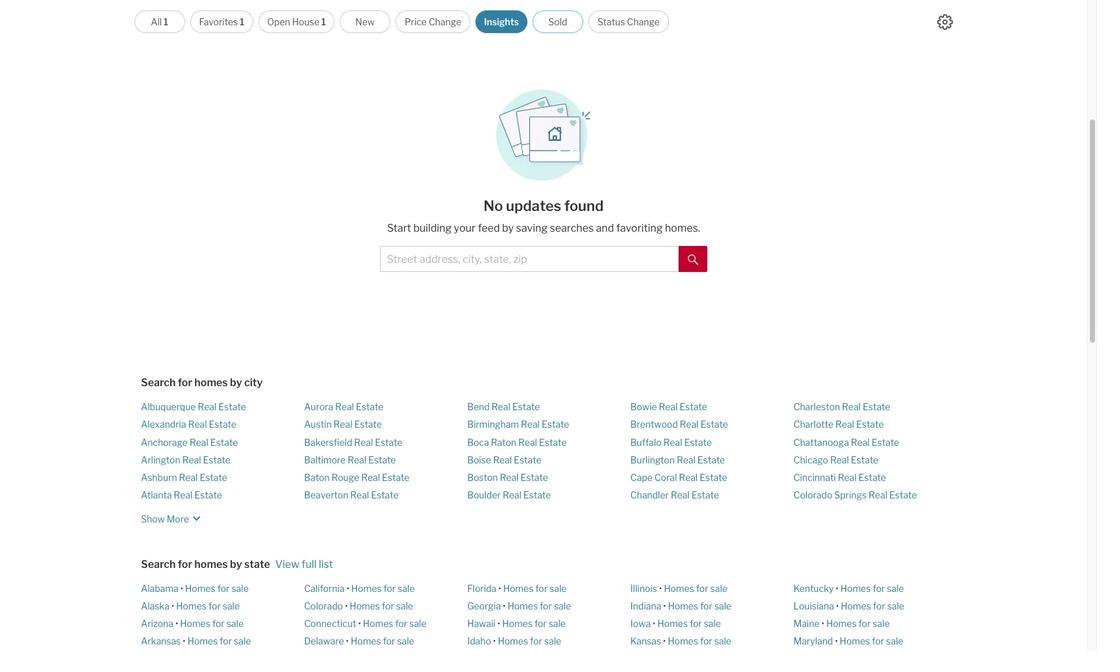 Task type: describe. For each thing, give the bounding box(es) containing it.
• for california
[[346, 583, 349, 594]]

• for kansas
[[663, 636, 666, 647]]

arizona
[[141, 618, 173, 629]]

option group containing all
[[134, 10, 669, 33]]

• for georgia
[[503, 601, 506, 612]]

maryland
[[794, 636, 833, 647]]

feed
[[478, 222, 500, 234]]

estate down birmingham real estate link in the bottom of the page
[[539, 437, 567, 448]]

real down 'burlington real estate' link
[[679, 472, 698, 483]]

• for maine
[[822, 618, 824, 629]]

homes for sale link for alabama • homes for sale
[[185, 583, 249, 594]]

ashburn real estate link
[[141, 472, 227, 483]]

Open House radio
[[259, 10, 335, 33]]

homes for sale link for arizona • homes for sale
[[180, 618, 244, 629]]

Insights radio
[[476, 10, 527, 33]]

florida link
[[467, 583, 496, 594]]

New radio
[[340, 10, 390, 33]]

for for idaho • homes for sale
[[530, 636, 542, 647]]

hawaii
[[467, 618, 496, 629]]

for for arizona • homes for sale
[[212, 618, 225, 629]]

• for kentucky
[[836, 583, 839, 594]]

chattanooga real estate link
[[794, 437, 899, 448]]

homes for idaho
[[498, 636, 528, 647]]

estate for beaverton real estate
[[371, 490, 399, 501]]

building
[[413, 222, 452, 234]]

sale for alaska • homes for sale
[[223, 601, 240, 612]]

homes for city
[[194, 377, 228, 389]]

ashburn
[[141, 472, 177, 483]]

bowie
[[630, 401, 657, 412]]

real for chattanooga real estate
[[851, 437, 870, 448]]

arizona link
[[141, 618, 173, 629]]

Street address, city, state, zip search field
[[380, 246, 679, 272]]

real for charleston real estate
[[842, 401, 861, 412]]

real for austin real estate
[[334, 419, 352, 430]]

real for baltimore real estate
[[348, 455, 366, 466]]

start building your feed by saving searches and favoriting homes.
[[387, 222, 700, 234]]

search for search for homes by state view full list
[[141, 558, 176, 571]]

Price Change radio
[[396, 10, 470, 33]]

estate for ashburn real estate
[[200, 472, 227, 483]]

california • homes for sale
[[304, 583, 415, 594]]

homes for sale link for iowa • homes for sale
[[658, 618, 721, 629]]

homes for sale link for maine • homes for sale
[[826, 618, 890, 629]]

sale for florida • homes for sale
[[550, 583, 567, 594]]

chicago
[[794, 455, 828, 466]]

sale for indiana • homes for sale
[[714, 601, 732, 612]]

by for city
[[230, 377, 242, 389]]

updates
[[506, 197, 561, 214]]

boca raton real estate link
[[467, 437, 567, 448]]

aurora real estate link
[[304, 401, 383, 412]]

homes for sale link for kentucky • homes for sale
[[841, 583, 904, 594]]

alaska • homes for sale
[[141, 601, 240, 612]]

show more link
[[141, 507, 205, 526]]

homes for alabama
[[185, 583, 215, 594]]

real for chicago real estate
[[830, 455, 849, 466]]

real for buffalo real estate
[[664, 437, 682, 448]]

no
[[484, 197, 503, 214]]

sold
[[548, 16, 567, 27]]

homes for kansas
[[668, 636, 698, 647]]

for for connecticut • homes for sale
[[395, 618, 407, 629]]

brentwood real estate
[[630, 419, 728, 430]]

sale for maryland • homes for sale
[[886, 636, 903, 647]]

colorado • homes for sale
[[304, 601, 413, 612]]

illinois
[[630, 583, 657, 594]]

raton
[[491, 437, 516, 448]]

for for florida • homes for sale
[[535, 583, 548, 594]]

maryland link
[[794, 636, 833, 647]]

brentwood
[[630, 419, 678, 430]]

Favorites radio
[[190, 10, 253, 33]]

by for state
[[230, 558, 242, 571]]

homes for sale link for colorado • homes for sale
[[350, 601, 413, 612]]

springs
[[834, 490, 867, 501]]

• for delaware
[[346, 636, 349, 647]]

anchorage real estate link
[[141, 437, 238, 448]]

boca raton real estate
[[467, 437, 567, 448]]

homes for sale link for louisiana • homes for sale
[[841, 601, 904, 612]]

maryland • homes for sale
[[794, 636, 903, 647]]

sale for colorado • homes for sale
[[396, 601, 413, 612]]

boston
[[467, 472, 498, 483]]

homes for sale link for florida • homes for sale
[[503, 583, 567, 594]]

charlotte real estate link
[[794, 419, 884, 430]]

insights
[[484, 16, 519, 27]]

baton
[[304, 472, 330, 483]]

georgia link
[[467, 601, 501, 612]]

saving
[[516, 222, 548, 234]]

1 for all 1
[[164, 16, 168, 27]]

homes for california
[[351, 583, 382, 594]]

baltimore
[[304, 455, 346, 466]]

homes for sale link for connecticut • homes for sale
[[363, 618, 426, 629]]

boise
[[467, 455, 491, 466]]

0 vertical spatial by
[[502, 222, 514, 234]]

price change
[[405, 16, 461, 27]]

buffalo real estate link
[[630, 437, 712, 448]]

homes for sale link for illinois • homes for sale
[[664, 583, 727, 594]]

chicago real estate
[[794, 455, 879, 466]]

sale for arizona • homes for sale
[[227, 618, 244, 629]]

homes for georgia
[[508, 601, 538, 612]]

bakersfield real estate
[[304, 437, 403, 448]]

real right the rouge
[[361, 472, 380, 483]]

homes for sale link for idaho • homes for sale
[[498, 636, 561, 647]]

homes for sale link for kansas • homes for sale
[[668, 636, 731, 647]]

illinois • homes for sale
[[630, 583, 727, 594]]

beaverton real estate link
[[304, 490, 399, 501]]

real for alexandria real estate
[[188, 419, 207, 430]]

for for alabama • homes for sale
[[217, 583, 230, 594]]

start
[[387, 222, 411, 234]]

bowie real estate
[[630, 401, 707, 412]]

open
[[267, 16, 290, 27]]

for for iowa • homes for sale
[[690, 618, 702, 629]]

boca
[[467, 437, 489, 448]]

charlotte
[[794, 419, 834, 430]]

sale for georgia • homes for sale
[[554, 601, 571, 612]]

for for louisiana • homes for sale
[[873, 601, 885, 612]]

alaska link
[[141, 601, 169, 612]]

real for charlotte real estate
[[836, 419, 854, 430]]

chandler
[[630, 490, 669, 501]]

• for arkansas
[[183, 636, 186, 647]]

estate for atlanta real estate
[[195, 490, 222, 501]]

idaho link
[[467, 636, 491, 647]]

homes for sale link for alaska • homes for sale
[[176, 601, 240, 612]]

estate for brentwood real estate
[[701, 419, 728, 430]]

austin real estate
[[304, 419, 382, 430]]

for for georgia • homes for sale
[[540, 601, 552, 612]]

delaware link
[[304, 636, 344, 647]]

georgia • homes for sale
[[467, 601, 571, 612]]

ashburn real estate
[[141, 472, 227, 483]]

for for indiana • homes for sale
[[700, 601, 713, 612]]

estate for burlington real estate
[[698, 455, 725, 466]]

• for illinois
[[659, 583, 662, 594]]

• for indiana
[[663, 601, 666, 612]]

for up albuquerque real estate
[[178, 377, 192, 389]]

albuquerque real estate
[[141, 401, 246, 412]]

idaho
[[467, 636, 491, 647]]

estate for arlington real estate
[[203, 455, 231, 466]]

homes for sale link for georgia • homes for sale
[[508, 601, 571, 612]]

1 inside "open house" option
[[321, 16, 326, 27]]

brentwood real estate link
[[630, 419, 728, 430]]

homes for sale link for maryland • homes for sale
[[840, 636, 903, 647]]

baton rouge real estate
[[304, 472, 410, 483]]

for for california • homes for sale
[[384, 583, 396, 594]]

real right the springs
[[869, 490, 887, 501]]

real down birmingham real estate link in the bottom of the page
[[518, 437, 537, 448]]

• for iowa
[[653, 618, 656, 629]]

no updates found
[[484, 197, 604, 214]]

homes for colorado
[[350, 601, 380, 612]]

homes for louisiana
[[841, 601, 871, 612]]

beaverton
[[304, 490, 348, 501]]

real for boulder real estate
[[503, 490, 521, 501]]

real for burlington real estate
[[677, 455, 696, 466]]

alabama • homes for sale
[[141, 583, 249, 594]]

city
[[244, 377, 263, 389]]

charleston real estate link
[[794, 401, 890, 412]]

full
[[302, 558, 317, 571]]

bakersfield
[[304, 437, 352, 448]]

• for connecticut
[[358, 618, 361, 629]]

bend real estate
[[467, 401, 540, 412]]

florida • homes for sale
[[467, 583, 567, 594]]

estate right the springs
[[889, 490, 917, 501]]

baton rouge real estate link
[[304, 472, 410, 483]]

baltimore real estate link
[[304, 455, 396, 466]]

alaska
[[141, 601, 169, 612]]

sale for kentucky • homes for sale
[[887, 583, 904, 594]]

change for price change
[[429, 16, 461, 27]]

chattanooga
[[794, 437, 849, 448]]

indiana link
[[630, 601, 661, 612]]



Task type: locate. For each thing, give the bounding box(es) containing it.
estate down albuquerque real estate link
[[209, 419, 236, 430]]

homes up maryland • homes for sale
[[826, 618, 857, 629]]

• right delaware
[[346, 636, 349, 647]]

change
[[429, 16, 461, 27], [627, 16, 660, 27]]

• for florida
[[498, 583, 501, 594]]

bakersfield real estate link
[[304, 437, 403, 448]]

homes for kentucky
[[841, 583, 871, 594]]

real up baltimore real estate link
[[354, 437, 373, 448]]

boston real estate
[[467, 472, 548, 483]]

change inside radio
[[429, 16, 461, 27]]

estate up chattanooga real estate link
[[856, 419, 884, 430]]

alexandria real estate link
[[141, 419, 236, 430]]

homes for sale link down illinois • homes for sale
[[668, 601, 732, 612]]

for down kentucky • homes for sale
[[873, 601, 885, 612]]

1 1 from the left
[[164, 16, 168, 27]]

sale up indiana • homes for sale
[[710, 583, 727, 594]]

1 vertical spatial colorado
[[304, 601, 343, 612]]

real up chattanooga real estate
[[836, 419, 854, 430]]

estate for albuquerque real estate
[[218, 401, 246, 412]]

change for status change
[[627, 16, 660, 27]]

sale for kansas • homes for sale
[[714, 636, 731, 647]]

sale for hawaii • homes for sale
[[549, 618, 566, 629]]

estate up beaverton real estate link
[[382, 472, 410, 483]]

homes down kentucky • homes for sale
[[841, 601, 871, 612]]

sale for iowa • homes for sale
[[704, 618, 721, 629]]

baltimore real estate
[[304, 455, 396, 466]]

0 vertical spatial homes
[[194, 377, 228, 389]]

homes for sale link down "arizona • homes for sale"
[[188, 636, 251, 647]]

homes down the 'hawaii • homes for sale'
[[498, 636, 528, 647]]

sale up the connecticut • homes for sale
[[396, 601, 413, 612]]

1 change from the left
[[429, 16, 461, 27]]

price
[[405, 16, 427, 27]]

real for arlington real estate
[[182, 455, 201, 466]]

real for bakersfield real estate
[[354, 437, 373, 448]]

estate for birmingham real estate
[[542, 419, 569, 430]]

colorado
[[794, 490, 832, 501], [304, 601, 343, 612]]

and
[[596, 222, 614, 234]]

1 horizontal spatial 1
[[240, 16, 244, 27]]

louisiana link
[[794, 601, 834, 612]]

homes for sale link
[[185, 583, 249, 594], [351, 583, 415, 594], [503, 583, 567, 594], [664, 583, 727, 594], [841, 583, 904, 594], [176, 601, 240, 612], [350, 601, 413, 612], [508, 601, 571, 612], [668, 601, 732, 612], [841, 601, 904, 612], [180, 618, 244, 629], [363, 618, 426, 629], [502, 618, 566, 629], [658, 618, 721, 629], [826, 618, 890, 629], [188, 636, 251, 647], [351, 636, 414, 647], [498, 636, 561, 647], [668, 636, 731, 647], [840, 636, 903, 647]]

sale for maine • homes for sale
[[873, 618, 890, 629]]

for for kansas • homes for sale
[[700, 636, 712, 647]]

1 right all
[[164, 16, 168, 27]]

aurora
[[304, 401, 333, 412]]

by right feed
[[502, 222, 514, 234]]

real up 'cincinnati real estate'
[[830, 455, 849, 466]]

estate up birmingham real estate link in the bottom of the page
[[512, 401, 540, 412]]

1 inside favorites radio
[[240, 16, 244, 27]]

sale up louisiana • homes for sale
[[887, 583, 904, 594]]

colorado down cincinnati
[[794, 490, 832, 501]]

colorado link
[[304, 601, 343, 612]]

kentucky
[[794, 583, 834, 594]]

homes for arizona
[[180, 618, 210, 629]]

for up the connecticut • homes for sale
[[382, 601, 394, 612]]

favorites 1
[[199, 16, 244, 27]]

homes for sale link up the arkansas • homes for sale
[[180, 618, 244, 629]]

2 homes from the top
[[194, 558, 228, 571]]

sale for california • homes for sale
[[398, 583, 415, 594]]

estate for boulder real estate
[[523, 490, 551, 501]]

sale down kentucky • homes for sale
[[887, 601, 904, 612]]

real for boise real estate
[[493, 455, 512, 466]]

arlington real estate
[[141, 455, 231, 466]]

homes up the arkansas • homes for sale
[[180, 618, 210, 629]]

charleston real estate
[[794, 401, 890, 412]]

estate for chandler real estate
[[692, 490, 719, 501]]

albuquerque real estate link
[[141, 401, 246, 412]]

for for maryland • homes for sale
[[872, 636, 884, 647]]

favorites
[[199, 16, 238, 27]]

homes for sale link down search for homes by state view full list
[[185, 583, 249, 594]]

for down iowa • homes for sale
[[700, 636, 712, 647]]

beaverton real estate
[[304, 490, 399, 501]]

2 search from the top
[[141, 558, 176, 571]]

• for idaho
[[493, 636, 496, 647]]

real for atlanta real estate
[[174, 490, 193, 501]]

estate for alexandria real estate
[[209, 419, 236, 430]]

list
[[319, 558, 333, 571]]

real for beaverton real estate
[[350, 490, 369, 501]]

estate for boise real estate
[[514, 455, 541, 466]]

estate down 'burlington real estate' link
[[700, 472, 727, 483]]

real
[[198, 401, 217, 412], [335, 401, 354, 412], [492, 401, 510, 412], [659, 401, 678, 412], [842, 401, 861, 412], [188, 419, 207, 430], [334, 419, 352, 430], [521, 419, 540, 430], [680, 419, 699, 430], [836, 419, 854, 430], [190, 437, 208, 448], [354, 437, 373, 448], [518, 437, 537, 448], [664, 437, 682, 448], [851, 437, 870, 448], [182, 455, 201, 466], [348, 455, 366, 466], [493, 455, 512, 466], [677, 455, 696, 466], [830, 455, 849, 466], [179, 472, 198, 483], [361, 472, 380, 483], [500, 472, 519, 483], [679, 472, 698, 483], [838, 472, 857, 483], [174, 490, 193, 501], [350, 490, 369, 501], [503, 490, 521, 501], [671, 490, 690, 501], [869, 490, 887, 501]]

homes for indiana
[[668, 601, 698, 612]]

colorado for colorado springs real estate
[[794, 490, 832, 501]]

estate for charlotte real estate
[[856, 419, 884, 430]]

1 horizontal spatial change
[[627, 16, 660, 27]]

birmingham
[[467, 419, 519, 430]]

homes for sale link down the 'hawaii • homes for sale'
[[498, 636, 561, 647]]

homes for sale link for delaware • homes for sale
[[351, 636, 414, 647]]

1 vertical spatial homes
[[194, 558, 228, 571]]

estate for austin real estate
[[354, 419, 382, 430]]

alexandria
[[141, 419, 186, 430]]

charleston
[[794, 401, 840, 412]]

estate for baltimore real estate
[[368, 455, 396, 466]]

homes for sale link for indiana • homes for sale
[[668, 601, 732, 612]]

real for cincinnati real estate
[[838, 472, 857, 483]]

sale down the connecticut • homes for sale
[[397, 636, 414, 647]]

for for delaware • homes for sale
[[383, 636, 395, 647]]

birmingham real estate link
[[467, 419, 569, 430]]

kansas • homes for sale
[[630, 636, 731, 647]]

view
[[275, 558, 299, 571]]

homes for connecticut
[[363, 618, 393, 629]]

for for arkansas • homes for sale
[[220, 636, 232, 647]]

Sold radio
[[533, 10, 583, 33]]

real for aurora real estate
[[335, 401, 354, 412]]

homes up louisiana • homes for sale
[[841, 583, 871, 594]]

All radio
[[134, 10, 185, 33]]

option group
[[134, 10, 669, 33]]

search up albuquerque
[[141, 377, 176, 389]]

real for anchorage real estate
[[190, 437, 208, 448]]

0 horizontal spatial 1
[[164, 16, 168, 27]]

estate down chattanooga real estate
[[851, 455, 879, 466]]

sale down "georgia • homes for sale"
[[549, 618, 566, 629]]

• right maine link
[[822, 618, 824, 629]]

bend
[[467, 401, 490, 412]]

homes for sale link up delaware • homes for sale at the bottom of the page
[[363, 618, 426, 629]]

1 inside the all radio
[[164, 16, 168, 27]]

sale
[[232, 583, 249, 594], [398, 583, 415, 594], [550, 583, 567, 594], [710, 583, 727, 594], [887, 583, 904, 594], [223, 601, 240, 612], [396, 601, 413, 612], [554, 601, 571, 612], [714, 601, 732, 612], [887, 601, 904, 612], [227, 618, 244, 629], [409, 618, 426, 629], [549, 618, 566, 629], [704, 618, 721, 629], [873, 618, 890, 629], [234, 636, 251, 647], [397, 636, 414, 647], [544, 636, 561, 647], [714, 636, 731, 647], [886, 636, 903, 647]]

real for birmingham real estate
[[521, 419, 540, 430]]

estate up austin real estate
[[356, 401, 383, 412]]

search for homes by state view full list
[[141, 558, 333, 571]]

homes down florida • homes for sale
[[508, 601, 538, 612]]

view full list link
[[275, 558, 333, 571]]

1 homes from the top
[[194, 377, 228, 389]]

homes up "arizona • homes for sale"
[[176, 601, 207, 612]]

homes for iowa
[[658, 618, 688, 629]]

alexandria real estate
[[141, 419, 236, 430]]

burlington real estate
[[630, 455, 725, 466]]

anchorage real estate
[[141, 437, 238, 448]]

estate down boston real estate link
[[523, 490, 551, 501]]

homes for sale link up indiana • homes for sale
[[664, 583, 727, 594]]

more
[[167, 513, 189, 525]]

homes for delaware
[[351, 636, 381, 647]]

• for alabama
[[180, 583, 183, 594]]

estate up buffalo real estate
[[701, 419, 728, 430]]

estate for buffalo real estate
[[684, 437, 712, 448]]

• up maine • homes for sale
[[836, 601, 839, 612]]

chattanooga real estate
[[794, 437, 899, 448]]

estate down brentwood real estate
[[684, 437, 712, 448]]

for for kentucky • homes for sale
[[873, 583, 885, 594]]

louisiana
[[794, 601, 834, 612]]

by left city
[[230, 377, 242, 389]]

all
[[151, 16, 162, 27]]

homes for sale link down alabama • homes for sale
[[176, 601, 240, 612]]

colorado springs real estate link
[[794, 490, 917, 501]]

sale down the 'hawaii • homes for sale'
[[544, 636, 561, 647]]

0 horizontal spatial colorado
[[304, 601, 343, 612]]

real up boca raton real estate link
[[521, 419, 540, 430]]

by left state
[[230, 558, 242, 571]]

show more
[[141, 513, 189, 525]]

sale down iowa • homes for sale
[[714, 636, 731, 647]]

estate for aurora real estate
[[356, 401, 383, 412]]

real down aurora real estate link
[[334, 419, 352, 430]]

coral
[[655, 472, 677, 483]]

search
[[141, 377, 176, 389], [141, 558, 176, 571]]

chandler real estate link
[[630, 490, 719, 501]]

sale down maine • homes for sale
[[886, 636, 903, 647]]

homes up indiana • homes for sale
[[664, 583, 694, 594]]

sale down search for homes by state view full list
[[232, 583, 249, 594]]

homes for sale link for california • homes for sale
[[351, 583, 415, 594]]

homes up alaska • homes for sale
[[185, 583, 215, 594]]

1 vertical spatial search
[[141, 558, 176, 571]]

cincinnati
[[794, 472, 836, 483]]

0 horizontal spatial change
[[429, 16, 461, 27]]

homes for sale link up the connecticut • homes for sale
[[350, 601, 413, 612]]

real up 'buffalo real estate' link
[[680, 419, 699, 430]]

florida
[[467, 583, 496, 594]]

estate up colorado springs real estate "link"
[[859, 472, 886, 483]]

estate for bakersfield real estate
[[375, 437, 403, 448]]

estate for chattanooga real estate
[[872, 437, 899, 448]]

for down "arizona • homes for sale"
[[220, 636, 232, 647]]

submit search image
[[688, 254, 698, 265]]

estate for charleston real estate
[[863, 401, 890, 412]]

sale down alabama • homes for sale
[[223, 601, 240, 612]]

estate for bowie real estate
[[680, 401, 707, 412]]

sale up the arkansas • homes for sale
[[227, 618, 244, 629]]

real for bowie real estate
[[659, 401, 678, 412]]

all 1
[[151, 16, 168, 27]]

1 search from the top
[[141, 377, 176, 389]]

estate up bakersfield real estate link
[[354, 419, 382, 430]]

homes for sale link for hawaii • homes for sale
[[502, 618, 566, 629]]

estate up brentwood real estate
[[680, 401, 707, 412]]

homes for sale link down kentucky • homes for sale
[[841, 601, 904, 612]]

for down search for homes by state view full list
[[217, 583, 230, 594]]

2 horizontal spatial 1
[[321, 16, 326, 27]]

Status Change radio
[[588, 10, 669, 33]]

real for brentwood real estate
[[680, 419, 699, 430]]

for down louisiana • homes for sale
[[859, 618, 871, 629]]

boulder real estate link
[[467, 490, 551, 501]]

estate down boca raton real estate
[[514, 455, 541, 466]]

2 1 from the left
[[240, 16, 244, 27]]

homes for sale link down louisiana • homes for sale
[[826, 618, 890, 629]]

status
[[598, 16, 625, 27]]

1 vertical spatial by
[[230, 377, 242, 389]]

sale for delaware • homes for sale
[[397, 636, 414, 647]]

• up louisiana • homes for sale
[[836, 583, 839, 594]]

0 vertical spatial search
[[141, 377, 176, 389]]

albuquerque
[[141, 401, 196, 412]]

your
[[454, 222, 476, 234]]

arkansas
[[141, 636, 181, 647]]

homes up colorado • homes for sale
[[351, 583, 382, 594]]

homes down "georgia • homes for sale"
[[502, 618, 533, 629]]

change inside option
[[627, 16, 660, 27]]

homes.
[[665, 222, 700, 234]]

real down albuquerque real estate link
[[188, 419, 207, 430]]

sale down illinois • homes for sale
[[714, 601, 732, 612]]

1 horizontal spatial colorado
[[794, 490, 832, 501]]

austin
[[304, 419, 332, 430]]

state
[[244, 558, 270, 571]]

real down arlington real estate link
[[179, 472, 198, 483]]

estate for cincinnati real estate
[[859, 472, 886, 483]]

buffalo real estate
[[630, 437, 712, 448]]

hawaii • homes for sale
[[467, 618, 566, 629]]

homes for maryland
[[840, 636, 870, 647]]

iowa
[[630, 618, 651, 629]]

sale for connecticut • homes for sale
[[409, 618, 426, 629]]

sale up delaware • homes for sale at the bottom of the page
[[409, 618, 426, 629]]

chicago real estate link
[[794, 455, 879, 466]]

estate down cape coral real estate link
[[692, 490, 719, 501]]

real for bend real estate
[[492, 401, 510, 412]]

real up the springs
[[838, 472, 857, 483]]

search up alabama
[[141, 558, 176, 571]]

for down maine • homes for sale
[[872, 636, 884, 647]]

homes
[[194, 377, 228, 389], [194, 558, 228, 571]]

for up "georgia • homes for sale"
[[535, 583, 548, 594]]

real down anchorage real estate
[[182, 455, 201, 466]]

real down charlotte real estate link
[[851, 437, 870, 448]]

boulder real estate
[[467, 490, 551, 501]]

real up austin real estate
[[335, 401, 354, 412]]

colorado for colorado • homes for sale
[[304, 601, 343, 612]]

show
[[141, 513, 165, 525]]

alabama link
[[141, 583, 178, 594]]

maine
[[794, 618, 820, 629]]

for up colorado • homes for sale
[[384, 583, 396, 594]]

• up colorado • homes for sale
[[346, 583, 349, 594]]

arlington real estate link
[[141, 455, 231, 466]]

real up brentwood real estate
[[659, 401, 678, 412]]

real for ashburn real estate
[[179, 472, 198, 483]]

sale for illinois • homes for sale
[[710, 583, 727, 594]]

burlington
[[630, 455, 675, 466]]

estate down arlington real estate link
[[200, 472, 227, 483]]

• right alaska
[[171, 601, 174, 612]]

• right indiana link
[[663, 601, 666, 612]]

• for hawaii
[[497, 618, 500, 629]]

cape
[[630, 472, 653, 483]]

3 1 from the left
[[321, 16, 326, 27]]

0 vertical spatial colorado
[[794, 490, 832, 501]]

for up louisiana • homes for sale
[[873, 583, 885, 594]]

sale up colorado • homes for sale
[[398, 583, 415, 594]]

estate up the baton rouge real estate at left bottom
[[368, 455, 396, 466]]

estate for bend real estate
[[512, 401, 540, 412]]

connecticut
[[304, 618, 356, 629]]

2 change from the left
[[627, 16, 660, 27]]

atlanta real estate link
[[141, 490, 222, 501]]

change right price
[[429, 16, 461, 27]]

real for chandler real estate
[[671, 490, 690, 501]]

homes down "arizona • homes for sale"
[[188, 636, 218, 647]]

homes up kansas • homes for sale
[[658, 618, 688, 629]]

2 vertical spatial by
[[230, 558, 242, 571]]

rouge
[[332, 472, 359, 483]]

sale for alabama • homes for sale
[[232, 583, 249, 594]]

• for louisiana
[[836, 601, 839, 612]]

• right iowa link
[[653, 618, 656, 629]]

burlington real estate link
[[630, 455, 725, 466]]

1 for favorites 1
[[240, 16, 244, 27]]

homes for maine
[[826, 618, 857, 629]]

homes up albuquerque real estate
[[194, 377, 228, 389]]

for for maine • homes for sale
[[859, 618, 871, 629]]

homes for florida
[[503, 583, 534, 594]]

estate for chicago real estate
[[851, 455, 879, 466]]

california
[[304, 583, 345, 594]]

for up alabama • homes for sale
[[178, 558, 192, 571]]

for
[[178, 377, 192, 389], [178, 558, 192, 571], [217, 583, 230, 594], [384, 583, 396, 594], [535, 583, 548, 594], [696, 583, 708, 594], [873, 583, 885, 594], [209, 601, 221, 612], [382, 601, 394, 612], [540, 601, 552, 612], [700, 601, 713, 612], [873, 601, 885, 612], [212, 618, 225, 629], [395, 618, 407, 629], [535, 618, 547, 629], [690, 618, 702, 629], [859, 618, 871, 629], [220, 636, 232, 647], [383, 636, 395, 647], [530, 636, 542, 647], [700, 636, 712, 647], [872, 636, 884, 647]]

homes for sale link down "georgia • homes for sale"
[[502, 618, 566, 629]]

birmingham real estate
[[467, 419, 569, 430]]

1
[[164, 16, 168, 27], [240, 16, 244, 27], [321, 16, 326, 27]]

status change
[[598, 16, 660, 27]]

real down the baton rouge real estate at left bottom
[[350, 490, 369, 501]]

real for albuquerque real estate
[[198, 401, 217, 412]]



Task type: vqa. For each thing, say whether or not it's contained in the screenshot.
&
no



